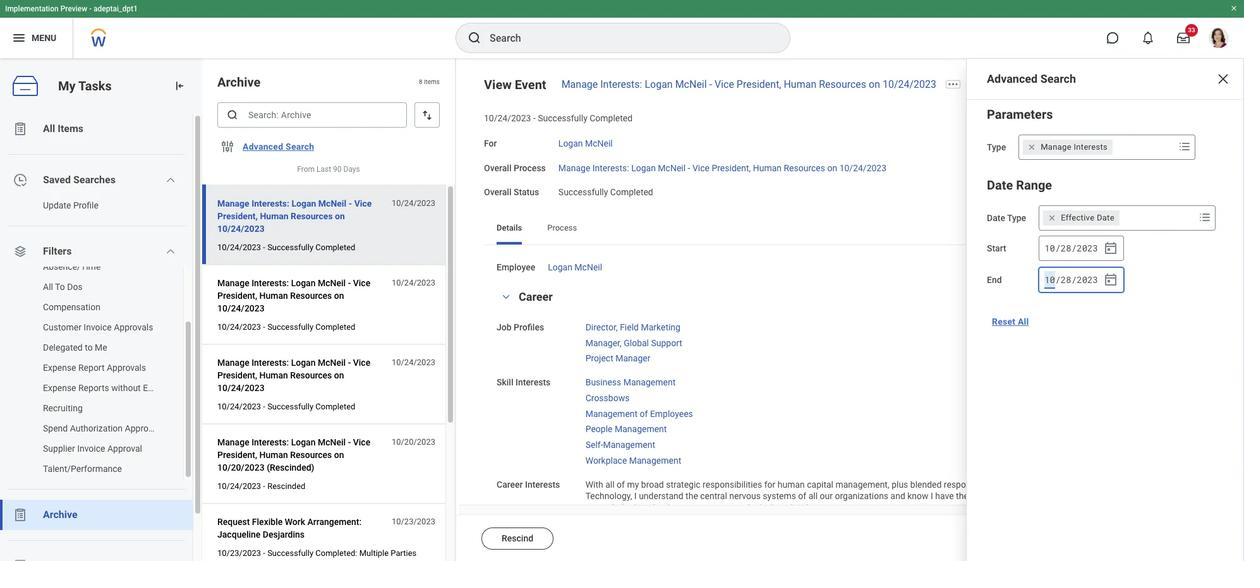 Task type: describe. For each thing, give the bounding box(es) containing it.
2023 for end
[[1077, 274, 1099, 286]]

delegated to me
[[43, 343, 107, 353]]

field
[[620, 322, 639, 332]]

director,
[[586, 322, 618, 332]]

status
[[514, 187, 539, 197]]

the capability
[[957, 491, 1009, 501]]

adeptai_dpt1
[[94, 4, 138, 13]]

approvals for customer invoice approvals
[[114, 322, 153, 333]]

hr,
[[1112, 480, 1126, 490]]

director, field marketing
[[586, 322, 681, 332]]

reset all button
[[988, 309, 1035, 334]]

expense report approvals
[[43, 363, 146, 373]]

2023 for start
[[1077, 242, 1099, 254]]

expertise
[[1028, 491, 1064, 501]]

10 for end
[[1045, 274, 1056, 286]]

on inside manage interests: logan mcneil - vice president, human resources on 10/20/2023 (rescinded)
[[334, 450, 344, 460]]

list containing all items
[[0, 114, 202, 561]]

our
[[820, 491, 833, 501]]

overall status element
[[559, 180, 654, 199]]

workplace management
[[586, 456, 682, 466]]

for
[[765, 480, 776, 490]]

expense report approvals button
[[0, 358, 171, 378]]

blended
[[911, 480, 942, 490]]

overall for overall status
[[484, 187, 512, 197]]

role
[[626, 503, 641, 513]]

2 responsibilities from the left
[[944, 480, 1004, 490]]

management for workplace
[[630, 456, 682, 466]]

view event
[[484, 77, 547, 92]]

1 responsibilities from the left
[[703, 480, 763, 490]]

career button
[[519, 290, 553, 303]]

configure image
[[220, 139, 235, 154]]

parameters
[[988, 107, 1054, 122]]

date type
[[988, 213, 1027, 223]]

interests: inside manage interests: logan mcneil - vice president, human resources on 10/20/2023 (rescinded)
[[252, 438, 289, 448]]

start
[[988, 243, 1007, 254]]

dialog containing parameters
[[967, 58, 1245, 561]]

expanded
[[586, 503, 624, 513]]

x small image
[[1046, 212, 1059, 224]]

preview
[[60, 4, 87, 13]]

search image
[[467, 30, 482, 46]]

manage interests element
[[1041, 142, 1108, 153]]

view
[[484, 77, 512, 92]]

effective date
[[1062, 213, 1115, 223]]

lead
[[653, 503, 670, 513]]

career interests
[[497, 480, 560, 490]]

expense reports without exceptions button
[[0, 378, 186, 398]]

manage interests: logan mcneil - vice president, human resources on 10/24/2023 link for event
[[562, 78, 937, 90]]

with all of my broad strategic responsibilities for human capital management, plus blended responsibilities and collaboration between hr, finance and technology, i understand the central nervous systems of all our organizations and know i have the capability and expertise to parlay my successes into an expanded role to lead an organization at the highest level.
[[586, 480, 1190, 513]]

1 horizontal spatial advanced search
[[988, 72, 1077, 85]]

all to dos button
[[0, 277, 171, 297]]

filters
[[43, 245, 72, 257]]

management for business
[[624, 377, 676, 388]]

1 vertical spatial of
[[617, 480, 625, 490]]

effective date element
[[1062, 212, 1115, 224]]

have
[[936, 491, 954, 501]]

spend authorization approvals
[[43, 424, 164, 434]]

effective date, press delete to clear value. option
[[1044, 211, 1120, 226]]

notifications large image
[[1142, 32, 1155, 44]]

type inside parameters group
[[988, 142, 1007, 152]]

overall status
[[484, 187, 539, 197]]

0 horizontal spatial process
[[514, 163, 546, 173]]

profiles
[[514, 322, 544, 332]]

dos
[[67, 282, 83, 292]]

resources for 1st manage interests: logan mcneil - vice president, human resources on 10/24/2023 button from the top of the item list 'element' on the left
[[291, 211, 333, 221]]

prompts image
[[1178, 139, 1193, 154]]

clipboard image
[[13, 121, 28, 137]]

absence/time button
[[0, 257, 171, 277]]

approvals for spend authorization approvals
[[125, 424, 164, 434]]

project manager
[[586, 354, 651, 364]]

project
[[586, 354, 614, 364]]

supplier invoice approval button
[[0, 439, 171, 459]]

organization
[[684, 503, 733, 513]]

management of employees link
[[586, 406, 693, 419]]

manage interests: logan mcneil - vice president, human resources on 10/24/2023 link for process
[[559, 160, 887, 173]]

successes
[[1117, 491, 1158, 501]]

manager,
[[586, 338, 622, 348]]

request flexible work arrangement: jacqueline desjardins
[[217, 517, 362, 540]]

marketing
[[641, 322, 681, 332]]

of inside management of employees link
[[640, 409, 648, 419]]

chevron down image inside career group
[[499, 293, 514, 301]]

talent/performance button
[[0, 459, 171, 479]]

start group
[[1039, 236, 1125, 261]]

date range group
[[988, 175, 1224, 294]]

business
[[586, 377, 622, 388]]

customer invoice approvals button
[[0, 317, 171, 338]]

28 for start
[[1061, 242, 1072, 254]]

x small image
[[1026, 141, 1039, 154]]

central
[[701, 491, 728, 501]]

without
[[111, 383, 141, 393]]

1 vertical spatial all
[[809, 491, 818, 501]]

inbox large image
[[1178, 32, 1190, 44]]

2 i from the left
[[931, 491, 934, 501]]

to inside "delegated to me" "button"
[[85, 343, 93, 353]]

request
[[217, 517, 250, 527]]

resources for second manage interests: logan mcneil - vice president, human resources on 10/24/2023 button
[[290, 291, 332, 301]]

work
[[285, 517, 305, 527]]

desjardins
[[263, 530, 305, 540]]

invoice for approval
[[77, 444, 105, 454]]

implementation preview -   adeptai_dpt1
[[5, 4, 138, 13]]

details
[[497, 223, 522, 233]]

close environment banner image
[[1231, 4, 1238, 12]]

manage interests
[[1041, 142, 1108, 152]]

and up the the capability
[[1006, 480, 1021, 490]]

people management
[[586, 424, 667, 434]]

archive inside item list 'element'
[[217, 75, 261, 90]]

clipboard image
[[13, 508, 28, 523]]

vice inside manage interests: logan mcneil - vice president, human resources on 10/20/2023 (rescinded)
[[353, 438, 371, 448]]

logan mcneil link for process
[[548, 260, 603, 272]]

item list element
[[202, 58, 456, 561]]

date for date type
[[988, 213, 1006, 223]]

logan mcneil link for 10/24/2023 - successfully completed
[[559, 136, 613, 148]]

event
[[515, 77, 547, 92]]

date for date range
[[988, 178, 1014, 193]]

workplace management link
[[586, 453, 682, 466]]

chevron down image
[[166, 175, 176, 185]]

0 horizontal spatial all
[[606, 480, 615, 490]]

broad
[[642, 480, 664, 490]]

searches
[[73, 174, 116, 186]]

- inside manage interests: logan mcneil - vice president, human resources on 10/20/2023 (rescinded)
[[348, 438, 351, 448]]

management of employees
[[586, 409, 693, 419]]

saved
[[43, 174, 71, 186]]

self-management
[[586, 440, 656, 450]]

authorization
[[70, 424, 123, 434]]

0 vertical spatial an
[[1178, 491, 1187, 501]]

approvals for expense report approvals
[[107, 363, 146, 373]]

supplier
[[43, 444, 75, 454]]

8 items
[[419, 79, 440, 86]]

tasks
[[78, 78, 112, 93]]

manager, global support link
[[586, 335, 683, 348]]

update profile
[[43, 200, 99, 211]]

business management
[[586, 377, 676, 388]]

between
[[1077, 480, 1110, 490]]

employees
[[650, 409, 693, 419]]

10/24/2023 - rescinded
[[217, 482, 306, 491]]

archive inside button
[[43, 509, 78, 521]]

expense reports without exceptions
[[43, 383, 186, 393]]

10 / 28 / 2023 for start
[[1045, 242, 1099, 254]]

career for career
[[519, 290, 553, 303]]

0 vertical spatial advanced
[[988, 72, 1038, 85]]

tab list containing details
[[484, 214, 1210, 245]]

advanced search inside button
[[243, 142, 314, 152]]

28 for end
[[1061, 274, 1072, 286]]

process inside tab list
[[548, 223, 577, 233]]

approval
[[107, 444, 142, 454]]



Task type: vqa. For each thing, say whether or not it's contained in the screenshot.


Task type: locate. For each thing, give the bounding box(es) containing it.
type inside "date range" group
[[1008, 213, 1027, 223]]

10/20/2023 inside manage interests: logan mcneil - vice president, human resources on 10/20/2023 (rescinded)
[[217, 463, 265, 473]]

end group
[[1039, 267, 1125, 293]]

1 28 from the top
[[1061, 242, 1072, 254]]

all left 'our'
[[809, 491, 818, 501]]

1 vertical spatial logan mcneil link
[[548, 260, 603, 272]]

0 horizontal spatial archive
[[43, 509, 78, 521]]

tab list
[[484, 214, 1210, 245]]

resources for 3rd manage interests: logan mcneil - vice president, human resources on 10/24/2023 button
[[290, 371, 332, 381]]

28 down "start" group
[[1061, 274, 1072, 286]]

1 expense from the top
[[43, 363, 76, 373]]

and up into
[[1161, 480, 1176, 490]]

human
[[778, 480, 805, 490]]

1 horizontal spatial type
[[1008, 213, 1027, 223]]

all for all to dos
[[43, 282, 53, 292]]

0 vertical spatial interests
[[1074, 142, 1108, 152]]

0 vertical spatial my
[[627, 480, 639, 490]]

effective
[[1062, 213, 1095, 223]]

i left have
[[931, 491, 934, 501]]

0 horizontal spatial advanced
[[243, 142, 283, 152]]

1 horizontal spatial advanced
[[988, 72, 1038, 85]]

2 vertical spatial of
[[799, 491, 807, 501]]

flexible
[[252, 517, 283, 527]]

all to dos
[[43, 282, 83, 292]]

0 vertical spatial expense
[[43, 363, 76, 373]]

10 for start
[[1045, 242, 1056, 254]]

10/23/2023 - successfully completed: multiple parties
[[217, 549, 417, 558]]

an right lead
[[672, 503, 682, 513]]

date range
[[988, 178, 1053, 193]]

of
[[640, 409, 648, 419], [617, 480, 625, 490], [799, 491, 807, 501]]

0 vertical spatial type
[[988, 142, 1007, 152]]

parameters group
[[988, 104, 1224, 160]]

10
[[1045, 242, 1056, 254], [1045, 274, 1056, 286]]

1 horizontal spatial to
[[643, 503, 651, 513]]

management up workplace management link
[[603, 440, 656, 450]]

overall down the for
[[484, 163, 512, 173]]

expense up recruiting
[[43, 383, 76, 393]]

i up role
[[635, 491, 637, 501]]

skill
[[497, 377, 514, 388]]

implementation preview -   adeptai_dpt1 banner
[[0, 0, 1245, 58]]

technology,
[[586, 491, 632, 501]]

overall left status
[[484, 187, 512, 197]]

all right reset
[[1018, 317, 1030, 327]]

10 / 28 / 2023 down the effective
[[1045, 242, 1099, 254]]

update profile button
[[0, 195, 180, 216]]

28 down the effective
[[1061, 242, 1072, 254]]

1 vertical spatial 10 / 28 / 2023
[[1045, 274, 1099, 286]]

invoice up the me
[[84, 322, 112, 333]]

28 inside "start" group
[[1061, 242, 1072, 254]]

0 horizontal spatial responsibilities
[[703, 480, 763, 490]]

1 vertical spatial the
[[745, 503, 758, 513]]

interests right x small icon
[[1074, 142, 1108, 152]]

approvals up approval
[[125, 424, 164, 434]]

management down 'crossbows'
[[586, 409, 638, 419]]

1 vertical spatial advanced search
[[243, 142, 314, 152]]

0 vertical spatial manage interests: logan mcneil - vice president, human resources on 10/24/2023 button
[[217, 196, 385, 236]]

archive up search icon
[[217, 75, 261, 90]]

project manager link
[[586, 351, 651, 364]]

0 vertical spatial process
[[514, 163, 546, 173]]

my left broad
[[627, 480, 639, 490]]

career group
[[497, 289, 1197, 549]]

1 vertical spatial archive
[[43, 509, 78, 521]]

resources inside manage interests: logan mcneil - vice president, human resources on 10/24/2023 link
[[784, 163, 826, 173]]

logan mcneil link
[[559, 136, 613, 148], [548, 260, 603, 272]]

1 vertical spatial to
[[1066, 491, 1074, 501]]

to right role
[[643, 503, 651, 513]]

all inside all to dos button
[[43, 282, 53, 292]]

all left to
[[43, 282, 53, 292]]

2 horizontal spatial to
[[1066, 491, 1074, 501]]

items selected list for skill interests
[[586, 375, 714, 467]]

1 vertical spatial process
[[548, 223, 577, 233]]

2 expense from the top
[[43, 383, 76, 393]]

1 vertical spatial advanced
[[243, 142, 283, 152]]

search up from
[[286, 142, 314, 152]]

implementation
[[5, 4, 59, 13]]

1 vertical spatial 28
[[1061, 274, 1072, 286]]

logan mcneil for 10/24/2023 - successfully completed
[[559, 138, 613, 148]]

understand
[[639, 491, 684, 501]]

resources for manage interests: logan mcneil - vice president, human resources on 10/20/2023 (rescinded) button
[[290, 450, 332, 460]]

responsibilities up the the capability
[[944, 480, 1004, 490]]

saved searches button
[[0, 165, 193, 195]]

2023 down effective date element
[[1077, 242, 1099, 254]]

on
[[869, 78, 881, 90], [828, 163, 838, 173], [335, 211, 345, 221], [334, 291, 344, 301], [334, 371, 344, 381], [334, 450, 344, 460]]

self-management link
[[586, 437, 656, 450]]

interests for skill interests
[[516, 377, 551, 388]]

date right the effective
[[1097, 213, 1115, 223]]

2 28 from the top
[[1061, 274, 1072, 286]]

1 vertical spatial my
[[1103, 491, 1114, 501]]

1 vertical spatial expense
[[43, 383, 76, 393]]

approvals inside button
[[107, 363, 146, 373]]

an right into
[[1178, 491, 1187, 501]]

interests inside option
[[1074, 142, 1108, 152]]

multiple
[[360, 549, 389, 558]]

1 10 from the top
[[1045, 242, 1056, 254]]

logan mcneil link up overall status element
[[559, 136, 613, 148]]

1 vertical spatial an
[[672, 503, 682, 513]]

know
[[908, 491, 929, 501]]

1 vertical spatial all
[[43, 282, 53, 292]]

1 i from the left
[[635, 491, 637, 501]]

type left x small icon
[[988, 142, 1007, 152]]

1 horizontal spatial all
[[809, 491, 818, 501]]

profile
[[73, 200, 99, 211]]

- inside banner
[[89, 4, 92, 13]]

manage inside manage interests: logan mcneil - vice president, human resources on 10/20/2023 (rescinded)
[[217, 438, 249, 448]]

1 vertical spatial approvals
[[107, 363, 146, 373]]

/
[[1056, 242, 1061, 254], [1072, 242, 1077, 254], [1056, 274, 1061, 286], [1072, 274, 1077, 286]]

of up "level."
[[799, 491, 807, 501]]

10/23/2023 up parties
[[392, 517, 436, 527]]

1 vertical spatial 10/23/2023
[[217, 549, 261, 558]]

arrangement:
[[308, 517, 362, 527]]

prompts image
[[1198, 210, 1213, 225]]

items selected list
[[586, 320, 703, 365], [586, 375, 714, 467]]

invoice for approvals
[[84, 322, 112, 333]]

career for career interests
[[497, 480, 523, 490]]

successfully inside overall status element
[[559, 187, 608, 197]]

Search: Archive text field
[[217, 102, 407, 128]]

1 horizontal spatial responsibilities
[[944, 480, 1004, 490]]

90
[[333, 165, 342, 174]]

2 vertical spatial all
[[1018, 317, 1030, 327]]

rename image
[[13, 559, 28, 561]]

logan mcneil for process
[[548, 262, 603, 272]]

2023 down "start" group
[[1077, 274, 1099, 286]]

career
[[519, 290, 553, 303], [497, 480, 523, 490]]

2 vertical spatial interests
[[525, 480, 560, 490]]

date up start
[[988, 213, 1006, 223]]

interests:
[[601, 78, 643, 90], [593, 163, 629, 173], [252, 199, 290, 209], [252, 278, 289, 288], [252, 358, 289, 368], [252, 438, 289, 448]]

manage interests: logan mcneil - vice president, human resources on 10/20/2023 (rescinded) button
[[217, 435, 385, 475]]

2 10 from the top
[[1045, 274, 1056, 286]]

2 vertical spatial manage interests: logan mcneil - vice president, human resources on 10/24/2023 button
[[217, 355, 385, 396]]

management for people
[[615, 424, 667, 434]]

logan mcneil up career button
[[548, 262, 603, 272]]

date range button
[[988, 178, 1053, 193]]

1 10 / 28 / 2023 from the top
[[1045, 242, 1099, 254]]

compensation button
[[0, 297, 171, 317]]

0 horizontal spatial 10/23/2023
[[217, 549, 261, 558]]

1 horizontal spatial 10/20/2023
[[392, 438, 436, 447]]

perspective image
[[13, 244, 28, 259]]

collaboration
[[1023, 480, 1074, 490]]

advanced inside button
[[243, 142, 283, 152]]

2 items selected list from the top
[[586, 375, 714, 467]]

director, field marketing link
[[586, 320, 681, 332]]

request flexible work arrangement: jacqueline desjardins button
[[217, 515, 385, 542]]

talent/performance
[[43, 464, 122, 474]]

0 horizontal spatial type
[[988, 142, 1007, 152]]

date
[[988, 178, 1014, 193], [988, 213, 1006, 223], [1097, 213, 1115, 223]]

range
[[1017, 178, 1053, 193]]

28
[[1061, 242, 1072, 254], [1061, 274, 1072, 286]]

compensation
[[43, 302, 100, 312]]

0 vertical spatial items selected list
[[586, 320, 703, 365]]

2 10 / 28 / 2023 from the top
[[1045, 274, 1099, 286]]

0 vertical spatial 10/20/2023
[[392, 438, 436, 447]]

invoice inside button
[[77, 444, 105, 454]]

process up status
[[514, 163, 546, 173]]

0 vertical spatial archive
[[217, 75, 261, 90]]

calendar image for end
[[1104, 272, 1119, 288]]

chevron down image inside filters dropdown button
[[166, 247, 176, 257]]

advanced search up from
[[243, 142, 314, 152]]

report
[[78, 363, 105, 373]]

items selected list containing business management
[[586, 375, 714, 467]]

0 vertical spatial the
[[686, 491, 698, 501]]

support
[[651, 338, 683, 348]]

my tasks
[[58, 78, 112, 93]]

crossbows
[[586, 393, 630, 403]]

all inside "reset all" button
[[1018, 317, 1030, 327]]

0 vertical spatial search
[[1041, 72, 1077, 85]]

reset all
[[993, 317, 1030, 327]]

items selected list for job profiles
[[586, 320, 703, 365]]

management for self-
[[603, 440, 656, 450]]

2023 inside "start" group
[[1077, 242, 1099, 254]]

1 vertical spatial overall
[[484, 187, 512, 197]]

1 horizontal spatial my
[[1103, 491, 1114, 501]]

1 vertical spatial calendar image
[[1104, 272, 1119, 288]]

0 horizontal spatial an
[[672, 503, 682, 513]]

2 overall from the top
[[484, 187, 512, 197]]

1 calendar image from the top
[[1104, 241, 1119, 256]]

and down plus
[[891, 491, 906, 501]]

0 vertical spatial logan mcneil link
[[559, 136, 613, 148]]

manage interests, press delete to clear value. option
[[1024, 140, 1113, 155]]

completed:
[[316, 549, 358, 558]]

transformation import image
[[173, 80, 186, 92]]

10/23/2023
[[392, 517, 436, 527], [217, 549, 261, 558]]

10 / 28 / 2023 inside end group
[[1045, 274, 1099, 286]]

10/23/2023 down jacqueline on the left bottom of page
[[217, 549, 261, 558]]

advanced up parameters button
[[988, 72, 1038, 85]]

0 vertical spatial logan mcneil
[[559, 138, 613, 148]]

parameters button
[[988, 107, 1054, 122]]

clock check image
[[13, 173, 28, 188]]

2 manage interests: logan mcneil - vice president, human resources on 10/24/2023 button from the top
[[217, 276, 385, 316]]

rescinded
[[268, 482, 306, 491]]

all left the items
[[43, 123, 55, 135]]

with
[[586, 480, 604, 490]]

calendar image down "start" group
[[1104, 272, 1119, 288]]

1 vertical spatial items selected list
[[586, 375, 714, 467]]

finance
[[1128, 480, 1159, 490]]

0 horizontal spatial search
[[286, 142, 314, 152]]

of up the people management link
[[640, 409, 648, 419]]

0 vertical spatial invoice
[[84, 322, 112, 333]]

recruiting button
[[0, 398, 171, 419]]

1 vertical spatial interests
[[516, 377, 551, 388]]

expense for expense report approvals
[[43, 363, 76, 373]]

advanced search button
[[238, 134, 319, 159]]

workplace
[[586, 456, 627, 466]]

0 horizontal spatial to
[[85, 343, 93, 353]]

1 vertical spatial chevron down image
[[499, 293, 514, 301]]

management up broad
[[630, 456, 682, 466]]

logan inside manage interests: logan mcneil - vice president, human resources on 10/20/2023 (rescinded)
[[291, 438, 316, 448]]

1 vertical spatial 10
[[1045, 274, 1056, 286]]

1 items selected list from the top
[[586, 320, 703, 365]]

interests for career interests
[[525, 480, 560, 490]]

1 vertical spatial career
[[497, 480, 523, 490]]

1 vertical spatial manage interests: logan mcneil - vice president, human resources on 10/24/2023 button
[[217, 276, 385, 316]]

1 2023 from the top
[[1077, 242, 1099, 254]]

archive right clipboard image
[[43, 509, 78, 521]]

1 horizontal spatial process
[[548, 223, 577, 233]]

invoice down authorization
[[77, 444, 105, 454]]

28 inside end group
[[1061, 274, 1072, 286]]

list containing absence/time
[[0, 257, 193, 479]]

10/23/2023 for 10/23/2023
[[392, 517, 436, 527]]

all
[[43, 123, 55, 135], [43, 282, 53, 292], [1018, 317, 1030, 327]]

absence/time
[[43, 262, 101, 272]]

0 horizontal spatial i
[[635, 491, 637, 501]]

management
[[624, 377, 676, 388], [586, 409, 638, 419], [615, 424, 667, 434], [603, 440, 656, 450], [630, 456, 682, 466]]

management down "management of employees"
[[615, 424, 667, 434]]

0 horizontal spatial my
[[627, 480, 639, 490]]

interests right skill
[[516, 377, 551, 388]]

business management link
[[586, 375, 676, 388]]

1 horizontal spatial chevron down image
[[499, 293, 514, 301]]

logan mcneil link up career button
[[548, 260, 603, 272]]

2 vertical spatial approvals
[[125, 424, 164, 434]]

0 vertical spatial 10 / 28 / 2023
[[1045, 242, 1099, 254]]

0 vertical spatial to
[[85, 343, 93, 353]]

0 vertical spatial 28
[[1061, 242, 1072, 254]]

advanced right configure 'icon'
[[243, 142, 283, 152]]

0 vertical spatial all
[[606, 480, 615, 490]]

human inside manage interests: logan mcneil - vice president, human resources on 10/20/2023 (rescinded)
[[259, 450, 288, 460]]

strategic
[[666, 480, 701, 490]]

all inside the all items button
[[43, 123, 55, 135]]

all for all items
[[43, 123, 55, 135]]

type down date range button
[[1008, 213, 1027, 223]]

1 vertical spatial type
[[1008, 213, 1027, 223]]

0 horizontal spatial advanced search
[[243, 142, 314, 152]]

profile logan mcneil element
[[1202, 24, 1237, 52]]

10 / 28 / 2023 inside "start" group
[[1045, 242, 1099, 254]]

advanced search up parameters button
[[988, 72, 1077, 85]]

overall process
[[484, 163, 546, 173]]

to left parlay
[[1066, 491, 1074, 501]]

0 vertical spatial 10
[[1045, 242, 1056, 254]]

interests for manage interests
[[1074, 142, 1108, 152]]

search inside dialog
[[1041, 72, 1077, 85]]

mcneil inside manage interests: logan mcneil - vice president, human resources on 10/20/2023 (rescinded)
[[318, 438, 346, 448]]

successfully completed
[[559, 187, 654, 197]]

1 vertical spatial 10/20/2023
[[217, 463, 265, 473]]

0 vertical spatial calendar image
[[1104, 241, 1119, 256]]

the right 'at'
[[745, 503, 758, 513]]

and left expertise
[[1011, 491, 1026, 501]]

expense inside button
[[43, 383, 76, 393]]

1 vertical spatial 2023
[[1077, 274, 1099, 286]]

2 horizontal spatial of
[[799, 491, 807, 501]]

2 list from the top
[[0, 257, 193, 479]]

expense down delegated
[[43, 363, 76, 373]]

calendar image inside "start" group
[[1104, 241, 1119, 256]]

0 vertical spatial 10/23/2023
[[392, 517, 436, 527]]

archive button
[[0, 500, 193, 530]]

10 down "start" group
[[1045, 274, 1056, 286]]

3 manage interests: logan mcneil - vice president, human resources on 10/24/2023 button from the top
[[217, 355, 385, 396]]

interests left with
[[525, 480, 560, 490]]

calendar image down effective date element
[[1104, 241, 1119, 256]]

calendar image inside end group
[[1104, 272, 1119, 288]]

self-
[[586, 440, 603, 450]]

calendar image
[[1104, 241, 1119, 256], [1104, 272, 1119, 288]]

an
[[1178, 491, 1187, 501], [672, 503, 682, 513]]

0 vertical spatial manage interests: logan mcneil - vice president, human resources on 10/24/2023 link
[[562, 78, 937, 90]]

resources inside manage interests: logan mcneil - vice president, human resources on 10/20/2023 (rescinded)
[[290, 450, 332, 460]]

items selected list containing director, field marketing
[[586, 320, 703, 365]]

dialog
[[967, 58, 1245, 561]]

approvals down compensation button
[[114, 322, 153, 333]]

saved searches
[[43, 174, 116, 186]]

1 overall from the top
[[484, 163, 512, 173]]

0 horizontal spatial 10/20/2023
[[217, 463, 265, 473]]

1 vertical spatial manage interests: logan mcneil - vice president, human resources on 10/24/2023 link
[[559, 160, 887, 173]]

process right details
[[548, 223, 577, 233]]

10 / 28 / 2023 down "start" group
[[1045, 274, 1099, 286]]

search image
[[226, 109, 239, 121]]

1 horizontal spatial search
[[1041, 72, 1077, 85]]

expense inside button
[[43, 363, 76, 373]]

1 horizontal spatial i
[[931, 491, 934, 501]]

10 / 28 / 2023 for end
[[1045, 274, 1099, 286]]

10/23/2023 for 10/23/2023 - successfully completed: multiple parties
[[217, 549, 261, 558]]

all items
[[43, 123, 83, 135]]

10 inside end group
[[1045, 274, 1056, 286]]

my tasks element
[[0, 58, 202, 561]]

0 vertical spatial of
[[640, 409, 648, 419]]

the down strategic
[[686, 491, 698, 501]]

for
[[484, 138, 497, 148]]

2 calendar image from the top
[[1104, 272, 1119, 288]]

0 vertical spatial advanced search
[[988, 72, 1077, 85]]

0 horizontal spatial the
[[686, 491, 698, 501]]

human
[[784, 78, 817, 90], [753, 163, 782, 173], [260, 211, 289, 221], [259, 291, 288, 301], [259, 371, 288, 381], [259, 450, 288, 460]]

1 vertical spatial logan mcneil
[[548, 262, 603, 272]]

update
[[43, 200, 71, 211]]

invoice inside button
[[84, 322, 112, 333]]

1 horizontal spatial 10/23/2023
[[392, 517, 436, 527]]

completed inside overall status element
[[611, 187, 654, 197]]

x image
[[1216, 71, 1232, 87]]

president, inside manage interests: logan mcneil - vice president, human resources on 10/20/2023 (rescinded)
[[217, 450, 257, 460]]

list inside "my tasks" element
[[0, 257, 193, 479]]

management,
[[836, 480, 890, 490]]

0 vertical spatial career
[[519, 290, 553, 303]]

0 horizontal spatial of
[[617, 480, 625, 490]]

reports
[[78, 383, 109, 393]]

2 vertical spatial to
[[643, 503, 651, 513]]

me
[[95, 343, 107, 353]]

calendar image for start
[[1104, 241, 1119, 256]]

search inside advanced search button
[[286, 142, 314, 152]]

logan mcneil
[[559, 138, 613, 148], [548, 262, 603, 272]]

parlay
[[1076, 491, 1100, 501]]

(rescinded)
[[267, 463, 315, 473]]

to left the me
[[85, 343, 93, 353]]

responsibilities
[[703, 480, 763, 490], [944, 480, 1004, 490]]

0 vertical spatial all
[[43, 123, 55, 135]]

manage inside option
[[1041, 142, 1072, 152]]

reset
[[993, 317, 1016, 327]]

management down manager
[[624, 377, 676, 388]]

all up technology,
[[606, 480, 615, 490]]

job profiles
[[497, 322, 544, 332]]

10 inside "start" group
[[1045, 242, 1056, 254]]

approvals up without
[[107, 363, 146, 373]]

responsibilities up nervous
[[703, 480, 763, 490]]

list
[[0, 114, 202, 561], [0, 257, 193, 479]]

1 manage interests: logan mcneil - vice president, human resources on 10/24/2023 button from the top
[[217, 196, 385, 236]]

date inside option
[[1097, 213, 1115, 223]]

chevron down image
[[166, 247, 176, 257], [499, 293, 514, 301]]

1 list from the top
[[0, 114, 202, 561]]

1 horizontal spatial the
[[745, 503, 758, 513]]

my down hr,
[[1103, 491, 1114, 501]]

2 2023 from the top
[[1077, 274, 1099, 286]]

logan mcneil up overall status element
[[559, 138, 613, 148]]

search up parameters button
[[1041, 72, 1077, 85]]

1 horizontal spatial an
[[1178, 491, 1187, 501]]

expense for expense reports without exceptions
[[43, 383, 76, 393]]

overall
[[484, 163, 512, 173], [484, 187, 512, 197]]

items
[[424, 79, 440, 86]]

1 vertical spatial search
[[286, 142, 314, 152]]

1 vertical spatial invoice
[[77, 444, 105, 454]]

0 vertical spatial overall
[[484, 163, 512, 173]]

10 down x small image
[[1045, 242, 1056, 254]]

logan
[[645, 78, 673, 90], [559, 138, 583, 148], [632, 163, 656, 173], [292, 199, 316, 209], [548, 262, 573, 272], [291, 278, 316, 288], [291, 358, 316, 368], [291, 438, 316, 448]]

of up technology,
[[617, 480, 625, 490]]

overall for overall process
[[484, 163, 512, 173]]

date up date type
[[988, 178, 1014, 193]]

2023 inside end group
[[1077, 274, 1099, 286]]



